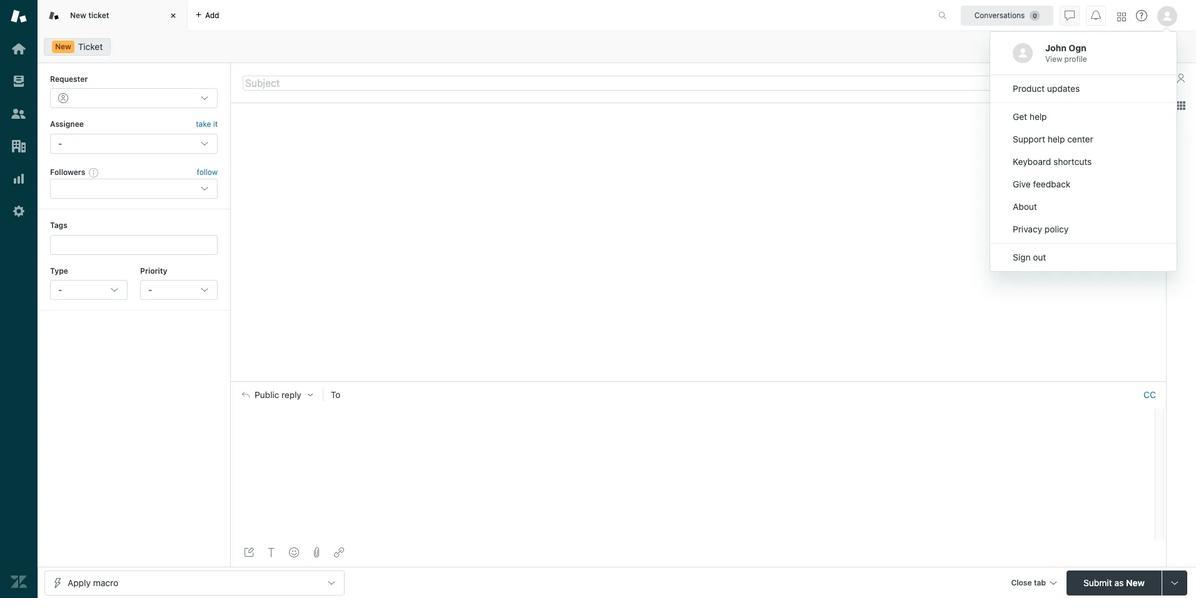 Task type: vqa. For each thing, say whether or not it's contained in the screenshot.
John Ogn View profile
yes



Task type: locate. For each thing, give the bounding box(es) containing it.
ogn
[[1069, 43, 1087, 53]]

public reply button
[[231, 382, 323, 409]]

help up keyboard shortcuts
[[1048, 134, 1065, 145]]

apply
[[68, 578, 91, 588]]

give feedback
[[1013, 179, 1071, 190]]

new left 'ticket'
[[55, 42, 71, 51]]

add button
[[188, 0, 227, 31]]

sign out
[[1013, 252, 1046, 263]]

cc
[[1144, 390, 1156, 401]]

1 horizontal spatial - button
[[140, 280, 218, 300]]

1 vertical spatial avatar image
[[1013, 43, 1033, 63]]

zendesk image
[[11, 574, 27, 591]]

new right as
[[1126, 578, 1145, 588]]

new inside secondary element
[[55, 42, 71, 51]]

new
[[70, 11, 86, 20], [55, 42, 71, 51], [1126, 578, 1145, 588]]

get help menu item
[[990, 106, 1177, 128]]

2 - button from the left
[[140, 280, 218, 300]]

apps image
[[1176, 101, 1186, 111]]

requester
[[50, 74, 88, 84]]

0 vertical spatial help
[[1030, 111, 1047, 122]]

- button down priority
[[140, 280, 218, 300]]

conversations button
[[961, 5, 1054, 25]]

0 horizontal spatial help
[[1030, 111, 1047, 122]]

tabs tab list
[[38, 0, 925, 31]]

new inside tab
[[70, 11, 86, 20]]

take it
[[196, 120, 218, 129]]

product
[[1013, 83, 1045, 94]]

- button down type
[[50, 280, 128, 300]]

view
[[1045, 54, 1062, 64]]

get
[[1013, 111, 1027, 122]]

0 vertical spatial avatar image
[[1157, 6, 1177, 26]]

apply macro
[[68, 578, 118, 588]]

support
[[1013, 134, 1045, 145]]

to
[[331, 390, 341, 401]]

- down type
[[58, 285, 62, 295]]

Subject field
[[243, 75, 1154, 90]]

add
[[205, 10, 219, 20]]

close image
[[167, 9, 180, 22]]

help
[[1030, 111, 1047, 122], [1048, 134, 1065, 145]]

notifications image
[[1091, 10, 1101, 20]]

displays possible ticket submission types image
[[1170, 578, 1180, 588]]

new left "ticket"
[[70, 11, 86, 20]]

menu
[[990, 31, 1177, 272]]

zendesk support image
[[11, 8, 27, 24]]

draft mode image
[[244, 548, 254, 558]]

-
[[58, 138, 62, 149], [58, 285, 62, 295], [148, 285, 152, 295]]

conversations
[[975, 10, 1025, 20]]

new for new
[[55, 42, 71, 51]]

privacy policy menu item
[[990, 218, 1177, 241]]

reply
[[282, 391, 301, 401]]

add link (cmd k) image
[[334, 548, 344, 558]]

about
[[1013, 201, 1037, 212]]

1 vertical spatial help
[[1048, 134, 1065, 145]]

1 horizontal spatial avatar image
[[1157, 6, 1177, 26]]

avatar image inside menu
[[1013, 43, 1033, 63]]

1 vertical spatial new
[[55, 42, 71, 51]]

help right get
[[1030, 111, 1047, 122]]

profile
[[1065, 54, 1087, 64]]

- button
[[50, 280, 128, 300], [140, 280, 218, 300]]

avatar image
[[1157, 6, 1177, 26], [1013, 43, 1033, 63]]

- down priority
[[148, 285, 152, 295]]

public
[[255, 391, 279, 401]]

close tab button
[[1006, 571, 1062, 598]]

priority
[[140, 266, 167, 276]]

- button for priority
[[140, 280, 218, 300]]

product updates menu item
[[990, 78, 1177, 100]]

avatar image right get help icon
[[1157, 6, 1177, 26]]

take it button
[[196, 118, 218, 131]]

give feedback menu item
[[990, 173, 1177, 196]]

main element
[[0, 0, 38, 599]]

updates
[[1047, 83, 1080, 94]]

ticket
[[88, 11, 109, 20]]

0 horizontal spatial avatar image
[[1013, 43, 1033, 63]]

Tags field
[[59, 239, 206, 251]]

- inside assignee element
[[58, 138, 62, 149]]

0 horizontal spatial - button
[[50, 280, 128, 300]]

- down assignee
[[58, 138, 62, 149]]

info on adding followers image
[[89, 168, 99, 178]]

tab
[[1034, 578, 1046, 588]]

avatar image left 'view'
[[1013, 43, 1033, 63]]

button displays agent's chat status as invisible. image
[[1065, 10, 1075, 20]]

1 - button from the left
[[50, 280, 128, 300]]

john ogn view profile
[[1045, 43, 1087, 64]]

1 horizontal spatial help
[[1048, 134, 1065, 145]]

it
[[213, 120, 218, 129]]

0 vertical spatial new
[[70, 11, 86, 20]]

new ticket
[[70, 11, 109, 20]]



Task type: describe. For each thing, give the bounding box(es) containing it.
follow button
[[197, 167, 218, 178]]

- button for type
[[50, 280, 128, 300]]

ticket
[[78, 41, 103, 52]]

zendesk products image
[[1117, 12, 1126, 21]]

add attachment image
[[312, 548, 322, 558]]

assignee element
[[50, 134, 218, 154]]

policy
[[1045, 224, 1069, 235]]

- for type
[[58, 285, 62, 295]]

support help center menu item
[[990, 128, 1177, 151]]

as
[[1115, 578, 1124, 588]]

requester element
[[50, 88, 218, 108]]

close
[[1011, 578, 1032, 588]]

cc button
[[1144, 390, 1156, 401]]

privacy policy
[[1013, 224, 1069, 235]]

take
[[196, 120, 211, 129]]

help for get
[[1030, 111, 1047, 122]]

center
[[1067, 134, 1093, 145]]

secondary element
[[38, 34, 1196, 59]]

keyboard
[[1013, 156, 1051, 167]]

feedback
[[1033, 179, 1071, 190]]

john
[[1045, 43, 1067, 53]]

insert emojis image
[[289, 548, 299, 558]]

privacy
[[1013, 224, 1042, 235]]

submit as new
[[1084, 578, 1145, 588]]

support help center
[[1013, 134, 1093, 145]]

out
[[1033, 252, 1046, 263]]

close tab
[[1011, 578, 1046, 588]]

public reply
[[255, 391, 301, 401]]

reporting image
[[11, 171, 27, 187]]

get help image
[[1136, 10, 1147, 21]]

format text image
[[267, 548, 277, 558]]

about menu item
[[990, 196, 1177, 218]]

keyboard shortcuts
[[1013, 156, 1092, 167]]

submit
[[1084, 578, 1112, 588]]

2 vertical spatial new
[[1126, 578, 1145, 588]]

followers element
[[50, 179, 218, 199]]

assignee
[[50, 120, 84, 129]]

product updates
[[1013, 83, 1080, 94]]

keyboard shortcuts menu item
[[990, 151, 1177, 173]]

help for support
[[1048, 134, 1065, 145]]

shortcuts
[[1054, 156, 1092, 167]]

new for new ticket
[[70, 11, 86, 20]]

views image
[[11, 73, 27, 89]]

followers
[[50, 168, 85, 177]]

new ticket tab
[[38, 0, 188, 31]]

tags
[[50, 221, 67, 230]]

sign
[[1013, 252, 1031, 263]]

admin image
[[11, 203, 27, 220]]

type
[[50, 266, 68, 276]]

minimize composer image
[[693, 377, 703, 387]]

give
[[1013, 179, 1031, 190]]

customer context image
[[1176, 73, 1186, 83]]

organizations image
[[11, 138, 27, 155]]

follow
[[197, 168, 218, 177]]

get started image
[[11, 41, 27, 57]]

get help
[[1013, 111, 1047, 122]]

- for priority
[[148, 285, 152, 295]]

macro
[[93, 578, 118, 588]]

sign out menu item
[[990, 247, 1177, 269]]

menu containing john ogn
[[990, 31, 1177, 272]]

customers image
[[11, 106, 27, 122]]



